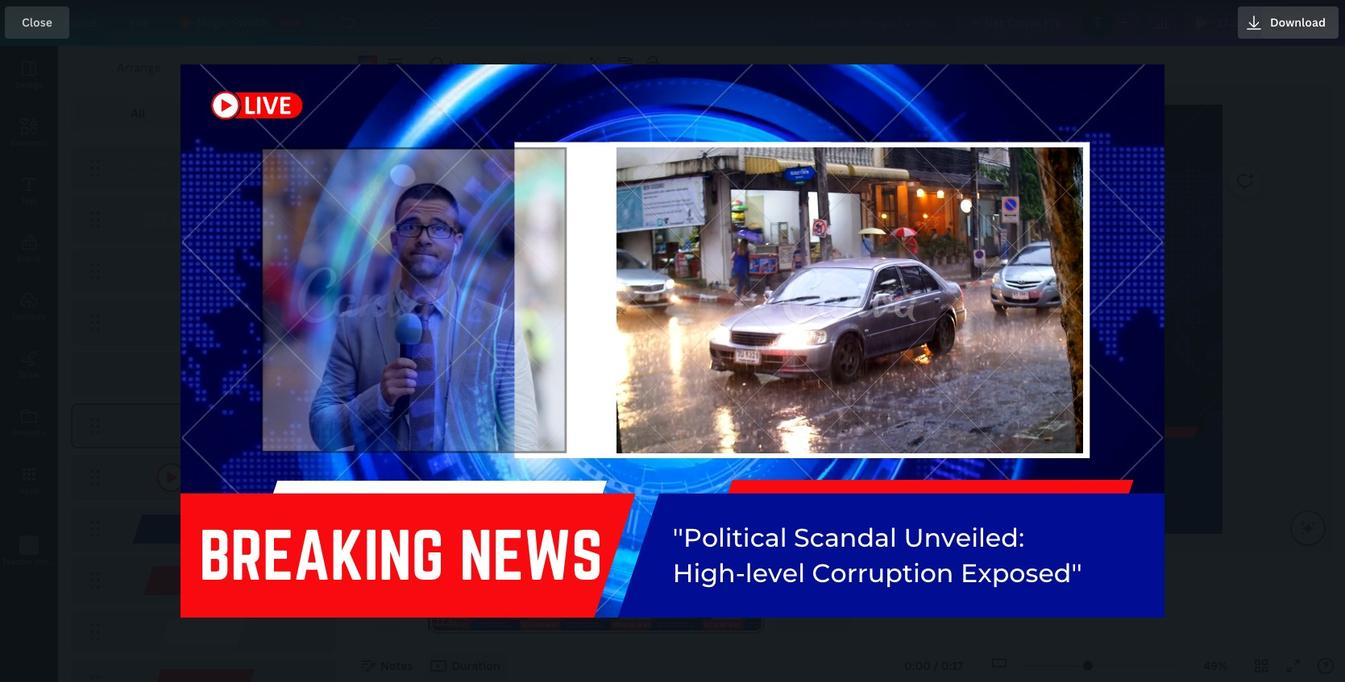 Task type: describe. For each thing, give the bounding box(es) containing it.
o right the x
[[1009, 558, 1025, 589]]

''political scandal unveiled: high-level corruption exposed'' button
[[71, 146, 335, 191]]

i up 'e'
[[971, 523, 978, 554]]

all
[[131, 106, 145, 121]]

e
[[961, 558, 978, 589]]

o up g
[[702, 523, 718, 554]]

news inside dialog
[[460, 518, 603, 593]]

design
[[16, 79, 42, 90]]

1 horizontal spatial unveiled:
[[1020, 460, 1114, 484]]

1 vertical spatial breaking
[[473, 457, 663, 515]]

i up -
[[743, 523, 750, 554]]

:
[[1018, 523, 1024, 554]]

side panel tab list
[[0, 46, 82, 581]]

brand
[[17, 253, 41, 264]]

1 horizontal spatial scandal
[[935, 460, 1015, 484]]

new
[[279, 16, 300, 28]]

s c a n d a l
[[794, 523, 897, 554]]

draw
[[19, 369, 39, 380]]

download button
[[1238, 6, 1339, 39]]

trimming, start edge slider
[[429, 579, 443, 631]]

1 a from the left
[[764, 523, 780, 554]]

e x p o s e d ' '
[[961, 558, 1082, 589]]

get
[[985, 15, 1004, 30]]

breaking inside button
[[143, 209, 213, 231]]

2 r from the left
[[857, 558, 868, 589]]

0 horizontal spatial v
[[768, 558, 782, 589]]

apps
[[19, 485, 39, 496]]

corruption inside button
[[177, 169, 228, 180]]

p
[[683, 523, 702, 554]]

2 a from the left
[[824, 523, 840, 554]]

u n v e i l e d : h i g h - l e v e l
[[673, 523, 1024, 589]]

close
[[22, 15, 52, 30]]

n up hide pages image
[[839, 523, 857, 554]]

0 vertical spatial 17.3s button
[[1185, 6, 1256, 39]]

e left the :
[[985, 523, 1001, 554]]

u
[[868, 558, 885, 589]]

breaking inside dialog
[[199, 518, 444, 593]]

breaking news inside dialog
[[199, 518, 603, 593]]

1 c from the left
[[750, 523, 764, 554]]

All button
[[75, 101, 201, 127]]

Page title text field
[[464, 615, 470, 631]]

2 horizontal spatial news
[[675, 457, 786, 515]]

home link
[[52, 6, 110, 39]]

exposed'' inside ''political scandal unveiled: high-level corruption exposed'' button
[[230, 169, 274, 180]]

hide pages image
[[808, 555, 885, 568]]

get canva pro
[[985, 15, 1063, 30]]

g
[[700, 558, 718, 589]]

download
[[1270, 15, 1326, 30]]

level inside button
[[153, 169, 174, 180]]

1 r from the left
[[847, 558, 857, 589]]

notes
[[380, 658, 413, 674]]

0:00
[[904, 658, 931, 674]]

breaking news button
[[71, 197, 335, 243]]

arrange
[[117, 60, 160, 75]]

l left u
[[890, 523, 897, 554]]

e right -
[[752, 558, 768, 589]]

design button
[[0, 46, 58, 104]]

3 a from the left
[[874, 523, 890, 554]]

/
[[934, 658, 938, 674]]

close button
[[5, 6, 69, 39]]

;
[[28, 558, 30, 568]]

1 p from the left
[[885, 558, 902, 589]]

i down u
[[913, 558, 920, 589]]

l up the x
[[978, 523, 985, 554]]

l left c
[[798, 558, 805, 589]]

''political scandal unveiled: high-level corruption exposed'' inside button
[[127, 157, 274, 180]]

1 horizontal spatial exposed''
[[1064, 488, 1158, 512]]

magic switch
[[196, 15, 268, 30]]

scandal inside button
[[170, 157, 207, 168]]

''political inside button
[[127, 157, 168, 168]]

elements button
[[0, 104, 58, 162]]

h
[[673, 558, 693, 589]]

duration button
[[426, 654, 507, 679]]

1 vertical spatial breaking news
[[473, 457, 786, 515]]

answer
[[35, 556, 63, 567]]

keys
[[64, 556, 82, 567]]



Task type: locate. For each thing, give the bounding box(es) containing it.
' ' p o l i t i c a l
[[673, 523, 787, 554]]

1 horizontal spatial t
[[902, 558, 913, 589]]

t up -
[[732, 523, 743, 554]]

elements
[[11, 137, 47, 148]]

0 horizontal spatial level
[[153, 169, 174, 180]]

1 vertical spatial level
[[897, 488, 943, 512]]

2 horizontal spatial d
[[1054, 558, 1071, 589]]

2 horizontal spatial a
[[874, 523, 890, 554]]

''political scandal unveiled: high-level corruption exposed''
[[127, 157, 274, 180], [841, 460, 1158, 512]]

''political scandal unveiled: high-level corruption exposed'' up the :
[[841, 460, 1158, 512]]

1 vertical spatial exposed''
[[1064, 488, 1158, 512]]

breaking news
[[143, 209, 259, 231], [473, 457, 786, 515], [199, 518, 603, 593]]

2 vertical spatial breaking
[[199, 518, 444, 593]]

level up breaking news button
[[153, 169, 174, 180]]

17.3s
[[1217, 15, 1243, 30], [435, 616, 457, 629]]

v right -
[[768, 558, 782, 589]]

0 horizontal spatial ''political
[[127, 157, 168, 168]]

e
[[956, 523, 971, 554], [985, 523, 1001, 554], [752, 558, 768, 589], [782, 558, 798, 589], [1038, 558, 1054, 589]]

17.3s left page title text box
[[435, 616, 457, 629]]

0 horizontal spatial news
[[218, 209, 259, 231]]

0 horizontal spatial 17.3s
[[435, 616, 457, 629]]

0 horizontal spatial corruption
[[177, 169, 228, 180]]

1 horizontal spatial ''political
[[841, 460, 929, 484]]

breaking news inside button
[[143, 209, 259, 231]]

l right h in the bottom of the page
[[745, 558, 752, 589]]

uploads
[[13, 311, 45, 322]]

t right u
[[902, 558, 913, 589]]

0 vertical spatial v
[[941, 523, 956, 554]]

1 horizontal spatial p
[[992, 558, 1009, 589]]

e up 'e'
[[956, 523, 971, 554]]

t
[[732, 523, 743, 554], [902, 558, 913, 589]]

1 vertical spatial corruption
[[949, 488, 1059, 512]]

notes button
[[355, 654, 419, 679]]

0 vertical spatial 17.3s
[[1217, 15, 1243, 30]]

d inside u n v e i l e d : h i g h - l e v e l
[[1001, 523, 1018, 554]]

scandal
[[170, 157, 207, 168], [935, 460, 1015, 484]]

h
[[718, 558, 735, 589]]

corruption up the :
[[949, 488, 1059, 512]]

n up the c o r r u p t i o n
[[924, 523, 941, 554]]

apps button
[[0, 452, 58, 510]]

0 vertical spatial news
[[218, 209, 259, 231]]

17.3s button left page title text box
[[435, 615, 457, 631]]

teacher
[[2, 556, 33, 567]]

0 vertical spatial scandal
[[170, 157, 207, 168]]

1 horizontal spatial d
[[1001, 523, 1018, 554]]

e left c
[[782, 558, 798, 589]]

1 horizontal spatial high-
[[841, 488, 897, 512]]

0 vertical spatial high-
[[127, 169, 153, 180]]

2 p from the left
[[992, 558, 1009, 589]]

r left u
[[847, 558, 857, 589]]

level
[[153, 169, 174, 180], [897, 488, 943, 512]]

0 vertical spatial breaking
[[143, 209, 213, 231]]

breaking news dialog
[[0, 0, 1345, 683]]

0 vertical spatial t
[[732, 523, 743, 554]]

high- up s c a n d a l
[[841, 488, 897, 512]]

0 horizontal spatial scandal
[[170, 157, 207, 168]]

arrange button
[[71, 52, 206, 83]]

t for p
[[902, 558, 913, 589]]

1 vertical spatial ''political
[[841, 460, 929, 484]]

0 horizontal spatial c
[[750, 523, 764, 554]]

0 horizontal spatial exposed''
[[230, 169, 274, 180]]

t for i
[[732, 523, 743, 554]]

17.3s button
[[1185, 6, 1256, 39], [435, 615, 457, 631]]

0 horizontal spatial unveiled:
[[210, 157, 253, 168]]

0 vertical spatial ''political
[[127, 157, 168, 168]]

duration
[[452, 658, 500, 674]]

17.3s button left download in the right of the page
[[1185, 6, 1256, 39]]

c o r r u p t i o n
[[812, 558, 954, 589]]

uploads button
[[0, 278, 58, 336]]

news inside button
[[218, 209, 259, 231]]

main menu bar
[[0, 0, 1345, 46]]

0 horizontal spatial a
[[764, 523, 780, 554]]

a left u
[[874, 523, 890, 554]]

projects
[[13, 427, 45, 438]]

corruption
[[177, 169, 228, 180], [949, 488, 1059, 512]]

o down u
[[920, 558, 936, 589]]

1 vertical spatial unveiled:
[[1020, 460, 1114, 484]]

magic
[[196, 15, 228, 30]]

''political
[[127, 157, 168, 168], [841, 460, 929, 484]]

1 vertical spatial v
[[768, 558, 782, 589]]

x
[[978, 558, 992, 589]]

overlapping
[[234, 106, 301, 121]]

1 vertical spatial 17.3s button
[[435, 615, 457, 631]]

0 vertical spatial breaking news
[[143, 209, 259, 231]]

high-
[[127, 169, 153, 180], [841, 488, 897, 512]]

1 vertical spatial t
[[902, 558, 913, 589]]

e right the x
[[1038, 558, 1054, 589]]

2 vertical spatial breaking news
[[199, 518, 603, 593]]

l left s
[[780, 523, 787, 554]]

level up u
[[897, 488, 943, 512]]

a left s
[[764, 523, 780, 554]]

0 horizontal spatial ''political scandal unveiled: high-level corruption exposed''
[[127, 157, 274, 180]]

unveiled: down overlapping button
[[210, 157, 253, 168]]

c left s
[[750, 523, 764, 554]]

1 horizontal spatial a
[[824, 523, 840, 554]]

canva assistant image
[[1298, 519, 1318, 538]]

Overlapping button
[[204, 101, 330, 127]]

0 horizontal spatial 17.3s button
[[435, 615, 457, 631]]

''political down all button at the left top
[[127, 157, 168, 168]]

0 horizontal spatial high-
[[127, 169, 153, 180]]

1 vertical spatial ''political scandal unveiled: high-level corruption exposed''
[[841, 460, 1158, 512]]

layers button
[[206, 52, 334, 83]]

''political up u
[[841, 460, 929, 484]]

d
[[857, 523, 874, 554], [1001, 523, 1018, 554], [1054, 558, 1071, 589]]

teacher answer keys
[[2, 556, 82, 567]]

home
[[64, 15, 97, 30]]

o
[[702, 523, 718, 554], [830, 558, 847, 589], [920, 558, 936, 589], [1009, 558, 1025, 589]]

0 horizontal spatial t
[[732, 523, 743, 554]]

0:00 / 0:17
[[904, 658, 963, 674]]

'
[[673, 523, 678, 554], [678, 523, 683, 554], [1071, 558, 1077, 589], [1077, 558, 1082, 589]]

n
[[839, 523, 857, 554], [924, 523, 941, 554], [936, 558, 954, 589]]

0 vertical spatial ''political scandal unveiled: high-level corruption exposed''
[[127, 157, 274, 180]]

high- down all button at the left top
[[127, 169, 153, 180]]

get canva pro button
[[957, 6, 1075, 39]]

0 vertical spatial unveiled:
[[210, 157, 253, 168]]

corruption up breaking news button
[[177, 169, 228, 180]]

1 horizontal spatial v
[[941, 523, 956, 554]]

canva
[[1007, 15, 1041, 30]]

a
[[764, 523, 780, 554], [824, 523, 840, 554], [874, 523, 890, 554]]

0:17
[[941, 658, 963, 674]]

n inside u n v e i l e d : h i g h - l e v e l
[[924, 523, 941, 554]]

a up hide pages image
[[824, 523, 840, 554]]

unveiled: up the :
[[1020, 460, 1114, 484]]

0 vertical spatial exposed''
[[230, 169, 274, 180]]

exposed''
[[230, 169, 274, 180], [1064, 488, 1158, 512]]

1 horizontal spatial news
[[460, 518, 603, 593]]

d up hide pages image
[[857, 523, 874, 554]]

2 c from the left
[[810, 523, 824, 554]]

news
[[218, 209, 259, 231], [675, 457, 786, 515], [460, 518, 603, 593]]

0 horizontal spatial p
[[885, 558, 902, 589]]

1 horizontal spatial c
[[810, 523, 824, 554]]

17.3s inside 17.3s button
[[1217, 15, 1243, 30]]

breaking
[[143, 209, 213, 231], [473, 457, 663, 515], [199, 518, 444, 593]]

d right s at the bottom of the page
[[1054, 558, 1071, 589]]

c up c
[[810, 523, 824, 554]]

n left 'e'
[[936, 558, 954, 589]]

s
[[794, 523, 810, 554]]

i
[[725, 523, 732, 554], [743, 523, 750, 554], [971, 523, 978, 554], [693, 558, 700, 589], [913, 558, 920, 589]]

1 vertical spatial 17.3s
[[435, 616, 457, 629]]

-
[[735, 558, 745, 589]]

pro
[[1044, 15, 1063, 30]]

unveiled:
[[210, 157, 253, 168], [1020, 460, 1114, 484]]

2 vertical spatial news
[[460, 518, 603, 593]]

''political scandal unveiled: high-level corruption exposed'' up breaking news button
[[127, 157, 274, 180]]

d up e x p o s e d ' '
[[1001, 523, 1018, 554]]

l right p
[[718, 523, 725, 554]]

text
[[21, 195, 37, 206]]

0 horizontal spatial d
[[857, 523, 874, 554]]

i up h in the bottom of the page
[[725, 523, 732, 554]]

projects button
[[0, 394, 58, 452]]

0 vertical spatial level
[[153, 169, 174, 180]]

i left h in the bottom of the page
[[693, 558, 700, 589]]

layers
[[252, 60, 289, 75]]

v right u
[[941, 523, 956, 554]]

switch
[[231, 15, 268, 30]]

v
[[941, 523, 956, 554], [768, 558, 782, 589]]

high- inside ''political scandal unveiled: high-level corruption exposed'' button
[[127, 169, 153, 180]]

r down s c a n d a l
[[857, 558, 868, 589]]

c
[[750, 523, 764, 554], [810, 523, 824, 554]]

17.3s left download in the right of the page
[[1217, 15, 1243, 30]]

p
[[885, 558, 902, 589], [992, 558, 1009, 589]]

r
[[847, 558, 857, 589], [857, 558, 868, 589]]

1 horizontal spatial 17.3s button
[[1185, 6, 1256, 39]]

1 horizontal spatial level
[[897, 488, 943, 512]]

1 vertical spatial high-
[[841, 488, 897, 512]]

Design title text field
[[798, 6, 951, 39]]

0 vertical spatial corruption
[[177, 169, 228, 180]]

text button
[[0, 162, 58, 220]]

1 horizontal spatial 17.3s
[[1217, 15, 1243, 30]]

c
[[812, 558, 830, 589]]

1 vertical spatial scandal
[[935, 460, 1015, 484]]

s
[[1025, 558, 1038, 589]]

trimming, end edge slider
[[750, 579, 765, 631]]

l
[[718, 523, 725, 554], [780, 523, 787, 554], [890, 523, 897, 554], [978, 523, 985, 554], [745, 558, 752, 589], [798, 558, 805, 589]]

brand button
[[0, 220, 58, 278]]

draw button
[[0, 336, 58, 394]]

unveiled: inside ''political scandal unveiled: high-level corruption exposed'' button
[[210, 157, 253, 168]]

position button
[[513, 52, 571, 78]]

position
[[520, 57, 565, 73]]

1 horizontal spatial corruption
[[949, 488, 1059, 512]]

o down s c a n d a l
[[830, 558, 847, 589]]

1 vertical spatial news
[[675, 457, 786, 515]]

1 horizontal spatial ''political scandal unveiled: high-level corruption exposed''
[[841, 460, 1158, 512]]

u
[[904, 523, 924, 554]]



Task type: vqa. For each thing, say whether or not it's contained in the screenshot.
this
no



